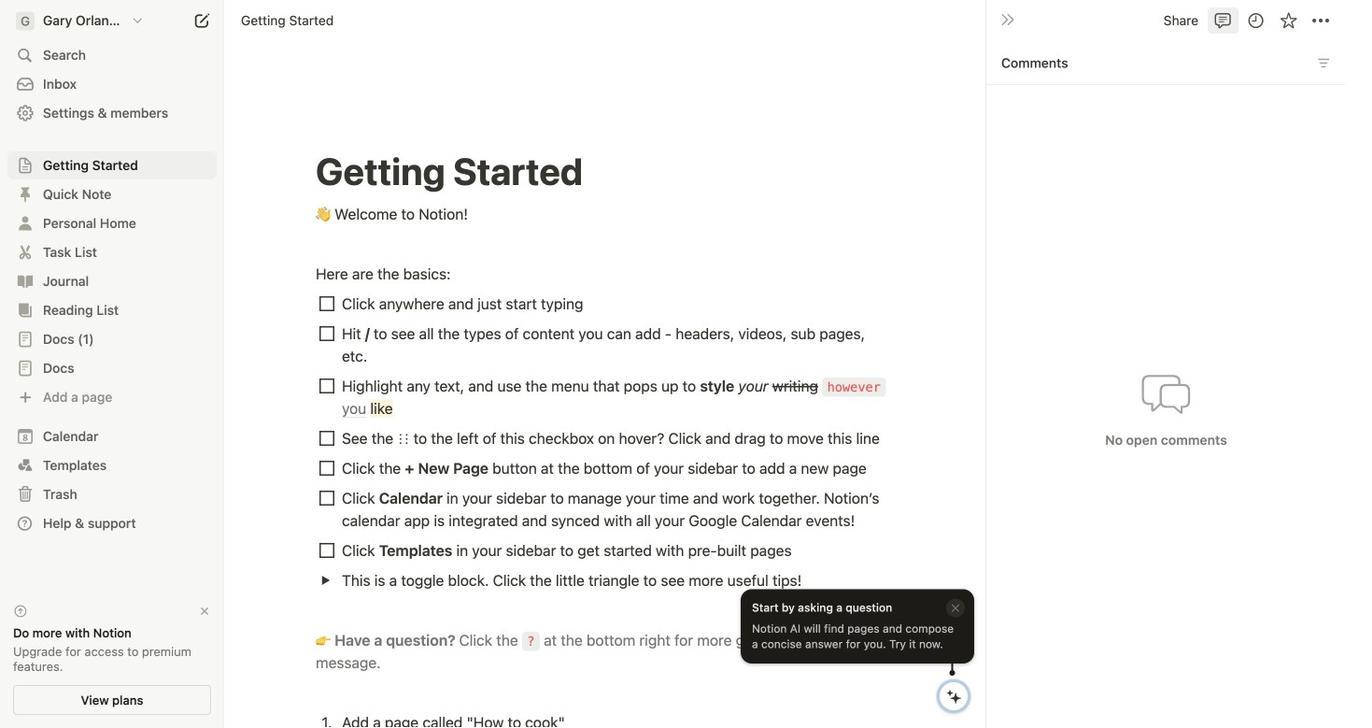 Task type: vqa. For each thing, say whether or not it's contained in the screenshot.
menu
no



Task type: describe. For each thing, give the bounding box(es) containing it.
5 open image from the top
[[20, 334, 31, 345]]

new page image
[[191, 9, 213, 32]]

2 open image from the top
[[20, 189, 31, 200]]

👋 image
[[316, 205, 331, 224]]

1 open image from the top
[[20, 160, 31, 171]]

updates image
[[1247, 11, 1266, 30]]



Task type: locate. For each thing, give the bounding box(es) containing it.
comments image
[[1214, 11, 1233, 30]]

dismiss image
[[198, 605, 211, 618]]

4 open image from the top
[[20, 276, 31, 287]]

3 open image from the top
[[20, 247, 31, 258]]

favorite image
[[1280, 11, 1299, 30]]

👉 image
[[316, 631, 331, 650]]

close sidebar image
[[1001, 12, 1016, 27]]

close tooltip image
[[950, 601, 962, 614]]

g image
[[16, 12, 35, 30]]

open image
[[20, 160, 31, 171], [20, 189, 31, 200], [20, 247, 31, 258], [20, 276, 31, 287], [20, 334, 31, 345]]

open image
[[20, 218, 31, 229], [20, 305, 31, 316], [20, 363, 31, 374], [321, 575, 331, 586]]



